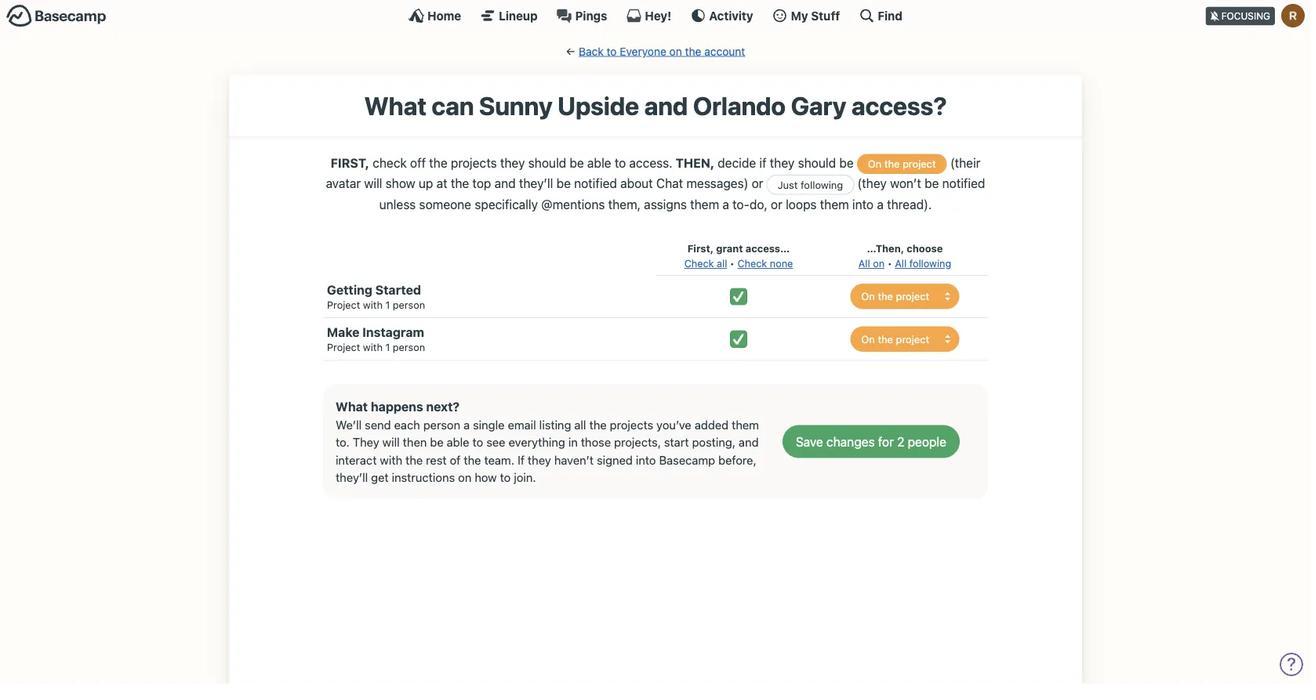 Task type: vqa. For each thing, say whether or not it's contained in the screenshot.
'ARCHIVED & TRASHED'
no



Task type: describe. For each thing, give the bounding box(es) containing it.
0 horizontal spatial they
[[500, 155, 525, 170]]

they inside the what happens next? we'll send each person a single email listing all the projects you've added them to.                    they will then be able to see everything in those projects, start posting, and interact with the rest of the team.                   if they haven't signed into basecamp before, they'll get instructions on how to join.
[[528, 454, 551, 467]]

instagram
[[363, 325, 424, 340]]

to.
[[336, 436, 350, 450]]

my stuff
[[791, 9, 840, 22]]

the right of
[[464, 454, 481, 467]]

before,
[[719, 454, 757, 467]]

home
[[428, 9, 461, 22]]

hey! button
[[626, 8, 672, 24]]

and inside the what happens next? we'll send each person a single email listing all the projects you've added them to.                    they will then be able to see everything in those projects, start posting, and interact with the rest of the team.                   if they haven't signed into basecamp before, they'll get instructions on how to join.
[[739, 436, 759, 450]]

to-
[[733, 197, 750, 212]]

first, grant access… check all • check none
[[685, 243, 793, 270]]

back to everyone on the account link
[[579, 45, 746, 58]]

(their avatar will show up at the top and they'll be notified about chat messages)           or
[[326, 155, 981, 191]]

will inside (their avatar will show up at the top and they'll be notified about chat messages)           or
[[364, 176, 382, 191]]

basecamp
[[659, 454, 716, 467]]

won't
[[890, 176, 922, 191]]

them,
[[608, 197, 641, 212]]

1 check from the left
[[685, 258, 714, 270]]

find
[[878, 9, 903, 22]]

check all button
[[685, 256, 728, 271]]

to left see
[[473, 436, 483, 450]]

focusing button
[[1206, 0, 1312, 31]]

next?
[[426, 399, 460, 414]]

into inside (they won't be notified unless someone specifically @mentions them, assigns them a to-do, or loops them into a thread).
[[853, 197, 874, 212]]

find button
[[859, 8, 903, 24]]

on
[[868, 158, 882, 170]]

0 vertical spatial and
[[644, 91, 688, 121]]

everything
[[509, 436, 565, 450]]

interact
[[336, 454, 377, 467]]

about
[[621, 176, 653, 191]]

rest
[[426, 454, 447, 467]]

←
[[566, 45, 576, 58]]

make
[[327, 325, 360, 340]]

they
[[353, 436, 380, 450]]

the left account
[[685, 45, 702, 58]]

do,
[[750, 197, 768, 212]]

project
[[903, 158, 936, 170]]

person inside the what happens next? we'll send each person a single email listing all the projects you've added them to.                    they will then be able to see everything in those projects, start posting, and interact with the rest of the team.                   if they haven't signed into basecamp before, they'll get instructions on how to join.
[[423, 418, 461, 432]]

how
[[475, 471, 497, 485]]

home link
[[409, 8, 461, 24]]

on the project
[[868, 158, 936, 170]]

activity
[[709, 9, 754, 22]]

hey!
[[645, 9, 672, 22]]

following inside the …then, choose all on • all following
[[910, 258, 952, 270]]

single
[[473, 418, 505, 432]]

@mentions
[[541, 197, 605, 212]]

everyone
[[620, 45, 667, 58]]

be inside (their avatar will show up at the top and they'll be notified about chat messages)           or
[[557, 176, 571, 191]]

…then, choose all on • all following
[[859, 243, 952, 270]]

first,
[[331, 155, 370, 170]]

added
[[695, 418, 729, 432]]

project for getting
[[327, 299, 360, 311]]

(they won't be notified unless someone specifically @mentions them, assigns them a to-do, or loops them into a thread).
[[379, 176, 986, 212]]

access?
[[852, 91, 947, 121]]

start
[[664, 436, 689, 450]]

them for loops
[[820, 197, 849, 212]]

loops
[[786, 197, 817, 212]]

and inside (their avatar will show up at the top and they'll be notified about chat messages)           or
[[495, 176, 516, 191]]

assigns
[[644, 197, 687, 212]]

thread).
[[887, 197, 932, 212]]

2 should from the left
[[798, 155, 836, 170]]

back
[[579, 45, 604, 58]]

what can sunny upside and orlando gary access?
[[364, 91, 947, 121]]

the up those
[[590, 418, 607, 432]]

what happens next? we'll send each person a single email listing all the projects you've added them to.                    they will then be able to see everything in those projects, start posting, and interact with the rest of the team.                   if they haven't signed into basecamp before, they'll get instructions on how to join.
[[336, 399, 759, 485]]

1 for instagram
[[386, 342, 390, 353]]

email
[[508, 418, 536, 432]]

be inside (they won't be notified unless someone specifically @mentions them, assigns them a to-do, or loops them into a thread).
[[925, 176, 939, 191]]

(they
[[858, 176, 887, 191]]

what for what can sunny upside and orlando gary access?
[[364, 91, 427, 121]]

pings button
[[557, 8, 608, 24]]

up
[[419, 176, 433, 191]]

none
[[770, 258, 793, 270]]

messages)
[[687, 176, 749, 191]]

switch accounts image
[[6, 4, 107, 28]]

(their
[[951, 155, 981, 170]]

just following
[[778, 179, 844, 191]]

notified inside (they won't be notified unless someone specifically @mentions them, assigns them a to-do, or loops them into a thread).
[[943, 176, 986, 191]]

projects,
[[614, 436, 661, 450]]

0 vertical spatial on
[[670, 45, 682, 58]]

at
[[437, 176, 448, 191]]

orlando
[[693, 91, 786, 121]]

the right on
[[885, 158, 900, 170]]

person for instagram
[[393, 342, 425, 353]]

access.
[[630, 155, 673, 170]]

if
[[518, 454, 525, 467]]

they'll inside the what happens next? we'll send each person a single email listing all the projects you've added them to.                    they will then be able to see everything in those projects, start posting, and interact with the rest of the team.                   if they haven't signed into basecamp before, they'll get instructions on how to join.
[[336, 471, 368, 485]]

lineup link
[[480, 8, 538, 24]]

my stuff button
[[772, 8, 840, 24]]

all inside first, grant access… check all • check none
[[717, 258, 728, 270]]

with for instagram
[[363, 342, 383, 353]]

avatar
[[326, 176, 361, 191]]

will inside the what happens next? we'll send each person a single email listing all the projects you've added them to.                    they will then be able to see everything in those projects, start posting, and interact with the rest of the team.                   if they haven't signed into basecamp before, they'll get instructions on how to join.
[[383, 436, 400, 450]]

we'll
[[336, 418, 362, 432]]

specifically
[[475, 197, 538, 212]]

or inside (they won't be notified unless someone specifically @mentions them, assigns them a to-do, or loops them into a thread).
[[771, 197, 783, 212]]

← back to everyone on the account
[[566, 45, 746, 58]]

them for added
[[732, 418, 759, 432]]



Task type: locate. For each thing, give the bounding box(es) containing it.
1 down started
[[386, 299, 390, 311]]

2 all from the left
[[895, 258, 907, 270]]

0 vertical spatial with
[[363, 299, 383, 311]]

a left to-
[[723, 197, 729, 212]]

see
[[487, 436, 506, 450]]

should up @mentions
[[529, 155, 567, 170]]

2 horizontal spatial they
[[770, 155, 795, 170]]

a down the (they
[[877, 197, 884, 212]]

my
[[791, 9, 809, 22]]

they
[[500, 155, 525, 170], [770, 155, 795, 170], [528, 454, 551, 467]]

2 vertical spatial and
[[739, 436, 759, 450]]

person down next?
[[423, 418, 461, 432]]

person inside getting started project                             with 1 person
[[393, 299, 425, 311]]

they right "if"
[[770, 155, 795, 170]]

• inside first, grant access… check all • check none
[[730, 258, 735, 270]]

1 inside make instagram project                             with 1 person
[[386, 342, 390, 353]]

0 horizontal spatial into
[[636, 454, 656, 467]]

2 horizontal spatial and
[[739, 436, 759, 450]]

should
[[529, 155, 567, 170], [798, 155, 836, 170]]

0 horizontal spatial check
[[685, 258, 714, 270]]

notified
[[574, 176, 617, 191], [943, 176, 986, 191]]

notified down first, check off the projects they should be able to access. then, decide if they should be
[[574, 176, 617, 191]]

1 horizontal spatial into
[[853, 197, 874, 212]]

signed
[[597, 454, 633, 467]]

and up "specifically"
[[495, 176, 516, 191]]

None submit
[[783, 426, 960, 459]]

access…
[[746, 243, 790, 254]]

able
[[588, 155, 612, 170], [447, 436, 470, 450]]

what up check
[[364, 91, 427, 121]]

1 vertical spatial projects
[[610, 418, 654, 432]]

to
[[607, 45, 617, 58], [615, 155, 626, 170], [473, 436, 483, 450], [500, 471, 511, 485]]

show
[[386, 176, 416, 191]]

the right at
[[451, 176, 469, 191]]

them down just following
[[820, 197, 849, 212]]

projects
[[451, 155, 497, 170], [610, 418, 654, 432]]

each
[[394, 418, 420, 432]]

on right everyone
[[670, 45, 682, 58]]

focusing
[[1222, 11, 1271, 22]]

check none button
[[738, 256, 793, 271]]

join.
[[514, 471, 536, 485]]

to up about
[[615, 155, 626, 170]]

1 horizontal spatial all
[[895, 258, 907, 270]]

able up them,
[[588, 155, 612, 170]]

gary
[[791, 91, 847, 121]]

on
[[670, 45, 682, 58], [873, 258, 885, 270], [458, 471, 472, 485]]

what for what happens next? we'll send each person a single email listing all the projects you've added them to.                    they will then be able to see everything in those projects, start posting, and interact with the rest of the team.                   if they haven't signed into basecamp before, they'll get instructions on how to join.
[[336, 399, 368, 414]]

1 down instagram at the top of the page
[[386, 342, 390, 353]]

getting started project                             with 1 person
[[327, 283, 425, 311]]

all down grant
[[717, 258, 728, 270]]

those
[[581, 436, 611, 450]]

1 horizontal spatial or
[[771, 197, 783, 212]]

should up just following
[[798, 155, 836, 170]]

project
[[327, 299, 360, 311], [327, 342, 360, 353]]

what
[[364, 91, 427, 121], [336, 399, 368, 414]]

into down projects,
[[636, 454, 656, 467]]

be inside the what happens next? we'll send each person a single email listing all the projects you've added them to.                    they will then be able to see everything in those projects, start posting, and interact with the rest of the team.                   if they haven't signed into basecamp before, they'll get instructions on how to join.
[[430, 436, 444, 450]]

1 should from the left
[[529, 155, 567, 170]]

on inside the …then, choose all on • all following
[[873, 258, 885, 270]]

2 vertical spatial person
[[423, 418, 461, 432]]

1 vertical spatial all
[[575, 418, 586, 432]]

they down the everything
[[528, 454, 551, 467]]

1 horizontal spatial should
[[798, 155, 836, 170]]

all following button
[[895, 256, 952, 271]]

1 vertical spatial with
[[363, 342, 383, 353]]

be
[[570, 155, 584, 170], [840, 155, 854, 170], [557, 176, 571, 191], [925, 176, 939, 191], [430, 436, 444, 450]]

1 horizontal spatial •
[[888, 258, 893, 270]]

or right do,
[[771, 197, 783, 212]]

notified inside (their avatar will show up at the top and they'll be notified about chat messages)           or
[[574, 176, 617, 191]]

1 horizontal spatial projects
[[610, 418, 654, 432]]

0 horizontal spatial •
[[730, 258, 735, 270]]

…then,
[[867, 243, 905, 254]]

what inside the what happens next? we'll send each person a single email listing all the projects you've added them to.                    they will then be able to see everything in those projects, start posting, and interact with the rest of the team.                   if they haven't signed into basecamp before, they'll get instructions on how to join.
[[336, 399, 368, 414]]

2 • from the left
[[888, 258, 893, 270]]

with up get
[[380, 454, 403, 467]]

person down instagram at the top of the page
[[393, 342, 425, 353]]

projects up projects,
[[610, 418, 654, 432]]

able up of
[[447, 436, 470, 450]]

0 vertical spatial all
[[717, 258, 728, 270]]

0 vertical spatial project
[[327, 299, 360, 311]]

1 horizontal spatial on
[[670, 45, 682, 58]]

you've
[[657, 418, 692, 432]]

project down the getting
[[327, 299, 360, 311]]

0 horizontal spatial should
[[529, 155, 567, 170]]

with inside make instagram project                             with 1 person
[[363, 342, 383, 353]]

to down team.
[[500, 471, 511, 485]]

check
[[373, 155, 407, 170]]

chat
[[657, 176, 683, 191]]

• inside the …then, choose all on • all following
[[888, 258, 893, 270]]

with inside getting started project                             with 1 person
[[363, 299, 383, 311]]

1 inside getting started project                             with 1 person
[[386, 299, 390, 311]]

check down first,
[[685, 258, 714, 270]]

0 horizontal spatial able
[[447, 436, 470, 450]]

stuff
[[811, 9, 840, 22]]

choose
[[907, 243, 943, 254]]

with inside the what happens next? we'll send each person a single email listing all the projects you've added them to.                    they will then be able to see everything in those projects, start posting, and interact with the rest of the team.                   if they haven't signed into basecamp before, they'll get instructions on how to join.
[[380, 454, 403, 467]]

0 horizontal spatial and
[[495, 176, 516, 191]]

2 notified from the left
[[943, 176, 986, 191]]

then
[[403, 436, 427, 450]]

they'll
[[519, 176, 553, 191], [336, 471, 368, 485]]

following down choose
[[910, 258, 952, 270]]

and
[[644, 91, 688, 121], [495, 176, 516, 191], [739, 436, 759, 450]]

all inside the what happens next? we'll send each person a single email listing all the projects you've added them to.                    they will then be able to see everything in those projects, start posting, and interact with the rest of the team.                   if they haven't signed into basecamp before, they'll get instructions on how to join.
[[575, 418, 586, 432]]

0 vertical spatial what
[[364, 91, 427, 121]]

0 vertical spatial able
[[588, 155, 612, 170]]

will
[[364, 176, 382, 191], [383, 436, 400, 450]]

1 vertical spatial following
[[910, 258, 952, 270]]

posting,
[[692, 436, 736, 450]]

team.
[[484, 454, 515, 467]]

person down started
[[393, 299, 425, 311]]

they'll down the interact
[[336, 471, 368, 485]]

first,
[[688, 243, 714, 254]]

lineup
[[499, 9, 538, 22]]

on inside the what happens next? we'll send each person a single email listing all the projects you've added them to.                    they will then be able to see everything in those projects, start posting, and interact with the rest of the team.                   if they haven't signed into basecamp before, they'll get instructions on how to join.
[[458, 471, 472, 485]]

to right back
[[607, 45, 617, 58]]

or
[[752, 176, 764, 191], [771, 197, 783, 212]]

pings
[[575, 9, 608, 22]]

on down …then,
[[873, 258, 885, 270]]

grant
[[716, 243, 743, 254]]

0 vertical spatial person
[[393, 299, 425, 311]]

• down …then,
[[888, 258, 893, 270]]

on down of
[[458, 471, 472, 485]]

will down check
[[364, 176, 382, 191]]

0 vertical spatial projects
[[451, 155, 497, 170]]

project down make
[[327, 342, 360, 353]]

0 horizontal spatial all
[[575, 418, 586, 432]]

1 all from the left
[[859, 258, 871, 270]]

2 horizontal spatial a
[[877, 197, 884, 212]]

1 horizontal spatial able
[[588, 155, 612, 170]]

projects up top
[[451, 155, 497, 170]]

0 horizontal spatial a
[[464, 418, 470, 432]]

person for started
[[393, 299, 425, 311]]

send
[[365, 418, 391, 432]]

project for make
[[327, 342, 360, 353]]

make instagram project                             with 1 person
[[327, 325, 425, 353]]

1 horizontal spatial they
[[528, 454, 551, 467]]

1 vertical spatial project
[[327, 342, 360, 353]]

0 vertical spatial will
[[364, 176, 382, 191]]

2 check from the left
[[738, 258, 767, 270]]

1 vertical spatial and
[[495, 176, 516, 191]]

activity link
[[691, 8, 754, 24]]

project inside make instagram project                             with 1 person
[[327, 342, 360, 353]]

notified down (their in the top of the page
[[943, 176, 986, 191]]

can
[[432, 91, 474, 121]]

happens
[[371, 399, 423, 414]]

0 vertical spatial following
[[801, 179, 844, 191]]

what up we'll
[[336, 399, 368, 414]]

1 vertical spatial they'll
[[336, 471, 368, 485]]

account
[[705, 45, 746, 58]]

with down instagram at the top of the page
[[363, 342, 383, 353]]

all up in
[[575, 418, 586, 432]]

0 horizontal spatial all
[[859, 258, 871, 270]]

they up "specifically"
[[500, 155, 525, 170]]

1 horizontal spatial check
[[738, 258, 767, 270]]

•
[[730, 258, 735, 270], [888, 258, 893, 270]]

1 horizontal spatial notified
[[943, 176, 986, 191]]

0 horizontal spatial on
[[458, 471, 472, 485]]

following up loops
[[801, 179, 844, 191]]

or up do,
[[752, 176, 764, 191]]

2 horizontal spatial on
[[873, 258, 885, 270]]

instructions
[[392, 471, 455, 485]]

the right the off
[[429, 155, 448, 170]]

1 horizontal spatial they'll
[[519, 176, 553, 191]]

sunny
[[479, 91, 553, 121]]

2 vertical spatial with
[[380, 454, 403, 467]]

1 project from the top
[[327, 299, 360, 311]]

all
[[717, 258, 728, 270], [575, 418, 586, 432]]

1 horizontal spatial all
[[717, 258, 728, 270]]

a inside the what happens next? we'll send each person a single email listing all the projects you've added them to.                    they will then be able to see everything in those projects, start posting, and interact with the rest of the team.                   if they haven't signed into basecamp before, they'll get instructions on how to join.
[[464, 418, 470, 432]]

1 horizontal spatial following
[[910, 258, 952, 270]]

off
[[410, 155, 426, 170]]

they'll up "specifically"
[[519, 176, 553, 191]]

0 horizontal spatial following
[[801, 179, 844, 191]]

if
[[760, 155, 767, 170]]

able inside the what happens next? we'll send each person a single email listing all the projects you've added them to.                    they will then be able to see everything in those projects, start posting, and interact with the rest of the team.                   if they haven't signed into basecamp before, they'll get instructions on how to join.
[[447, 436, 470, 450]]

with for started
[[363, 299, 383, 311]]

1 vertical spatial able
[[447, 436, 470, 450]]

2 1 from the top
[[386, 342, 390, 353]]

1 vertical spatial 1
[[386, 342, 390, 353]]

1 horizontal spatial and
[[644, 91, 688, 121]]

them right added
[[732, 418, 759, 432]]

1 vertical spatial on
[[873, 258, 885, 270]]

1 vertical spatial will
[[383, 436, 400, 450]]

0 horizontal spatial notified
[[574, 176, 617, 191]]

of
[[450, 454, 461, 467]]

and up before,
[[739, 436, 759, 450]]

the inside (their avatar will show up at the top and they'll be notified about chat messages)           or
[[451, 176, 469, 191]]

main element
[[0, 0, 1312, 31]]

1 vertical spatial or
[[771, 197, 783, 212]]

the down then
[[406, 454, 423, 467]]

haven't
[[555, 454, 594, 467]]

2 project from the top
[[327, 342, 360, 353]]

them down messages)
[[690, 197, 719, 212]]

them inside the what happens next? we'll send each person a single email listing all the projects you've added them to.                    they will then be able to see everything in those projects, start posting, and interact with the rest of the team.                   if they haven't signed into basecamp before, they'll get instructions on how to join.
[[732, 418, 759, 432]]

a
[[723, 197, 729, 212], [877, 197, 884, 212], [464, 418, 470, 432]]

0 vertical spatial or
[[752, 176, 764, 191]]

unless
[[379, 197, 416, 212]]

upside
[[558, 91, 639, 121]]

with down the getting
[[363, 299, 383, 311]]

1 notified from the left
[[574, 176, 617, 191]]

all
[[859, 258, 871, 270], [895, 258, 907, 270]]

project inside getting started project                             with 1 person
[[327, 299, 360, 311]]

will down send
[[383, 436, 400, 450]]

started
[[375, 283, 421, 298]]

0 vertical spatial they'll
[[519, 176, 553, 191]]

a left single
[[464, 418, 470, 432]]

check
[[685, 258, 714, 270], [738, 258, 767, 270]]

0 horizontal spatial or
[[752, 176, 764, 191]]

1 for started
[[386, 299, 390, 311]]

first, check off the projects they should be able to access. then, decide if they should be
[[331, 155, 857, 170]]

someone
[[419, 197, 472, 212]]

1 vertical spatial person
[[393, 342, 425, 353]]

2 horizontal spatial them
[[820, 197, 849, 212]]

person
[[393, 299, 425, 311], [393, 342, 425, 353], [423, 418, 461, 432]]

0 horizontal spatial they'll
[[336, 471, 368, 485]]

projects inside the what happens next? we'll send each person a single email listing all the projects you've added them to.                    they will then be able to see everything in those projects, start posting, and interact with the rest of the team.                   if they haven't signed into basecamp before, they'll get instructions on how to join.
[[610, 418, 654, 432]]

1 vertical spatial what
[[336, 399, 368, 414]]

ruby image
[[1282, 4, 1305, 27]]

or inside (their avatar will show up at the top and they'll be notified about chat messages)           or
[[752, 176, 764, 191]]

0 vertical spatial 1
[[386, 299, 390, 311]]

into down the (they
[[853, 197, 874, 212]]

1 horizontal spatial them
[[732, 418, 759, 432]]

with
[[363, 299, 383, 311], [363, 342, 383, 353], [380, 454, 403, 467]]

• down grant
[[730, 258, 735, 270]]

person inside make instagram project                             with 1 person
[[393, 342, 425, 353]]

decide
[[718, 155, 756, 170]]

1 • from the left
[[730, 258, 735, 270]]

2 vertical spatial on
[[458, 471, 472, 485]]

top
[[473, 176, 491, 191]]

they'll inside (their avatar will show up at the top and they'll be notified about chat messages)           or
[[519, 176, 553, 191]]

just
[[778, 179, 798, 191]]

into
[[853, 197, 874, 212], [636, 454, 656, 467]]

then,
[[676, 155, 715, 170]]

1 1 from the top
[[386, 299, 390, 311]]

into inside the what happens next? we'll send each person a single email listing all the projects you've added them to.                    they will then be able to see everything in those projects, start posting, and interact with the rest of the team.                   if they haven't signed into basecamp before, they'll get instructions on how to join.
[[636, 454, 656, 467]]

0 horizontal spatial them
[[690, 197, 719, 212]]

0 horizontal spatial projects
[[451, 155, 497, 170]]

check down access… in the top right of the page
[[738, 258, 767, 270]]

1 horizontal spatial a
[[723, 197, 729, 212]]

0 vertical spatial into
[[853, 197, 874, 212]]

1 vertical spatial into
[[636, 454, 656, 467]]

and down back to everyone on the account link
[[644, 91, 688, 121]]

following
[[801, 179, 844, 191], [910, 258, 952, 270]]



